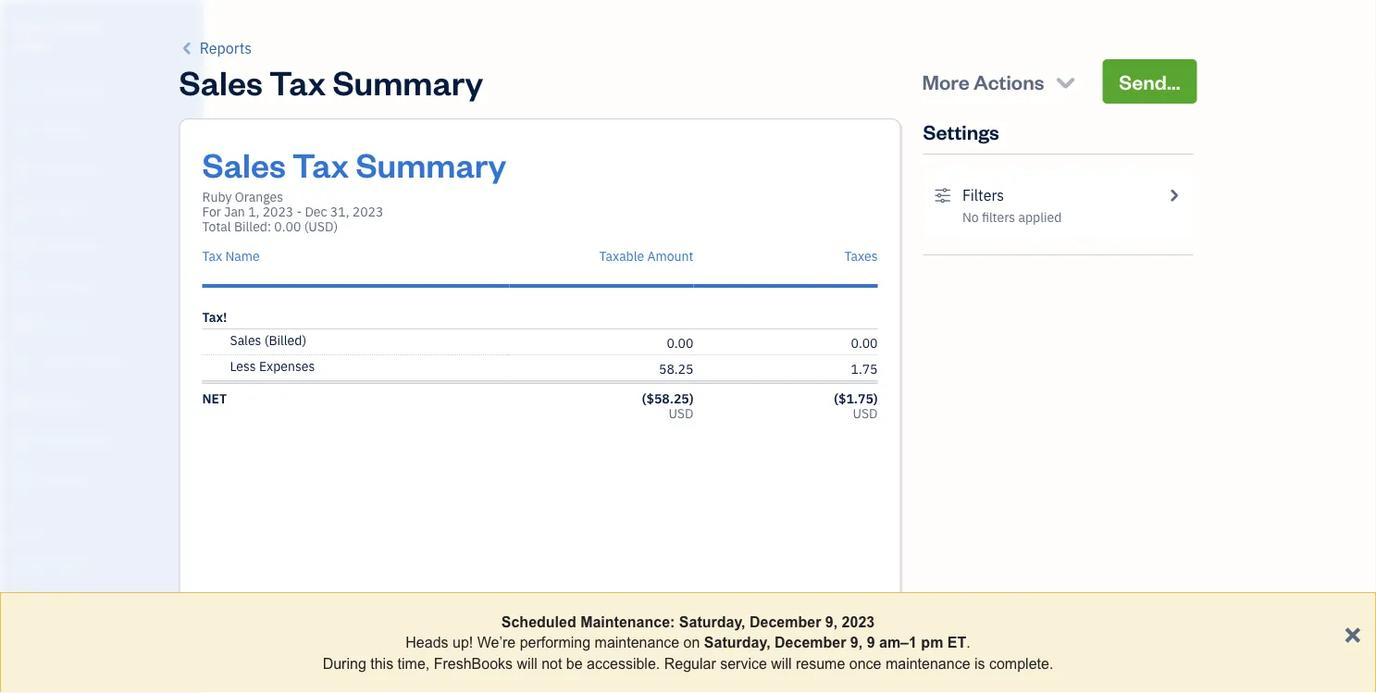 Task type: vqa. For each thing, say whether or not it's contained in the screenshot.
'Rate' to the middle
no



Task type: locate. For each thing, give the bounding box(es) containing it.
saturday, up on
[[680, 614, 746, 631]]

31,
[[330, 203, 350, 220]]

maintenance down pm
[[886, 655, 971, 672]]

oranges
[[50, 17, 102, 35], [235, 188, 283, 206]]

on
[[684, 635, 700, 651]]

summary inside sales tax summary ruby oranges for jan 1, 2023 - dec 31, 2023 total billed : 0.00 ( usd )
[[356, 142, 507, 186]]

maintenance down maintenance:
[[595, 635, 680, 651]]

name
[[225, 248, 260, 265]]

sales for sales tax summary
[[179, 59, 263, 103]]

more
[[923, 68, 970, 94]]

9
[[867, 635, 876, 651]]

($58.25) usd
[[642, 390, 694, 422]]

1 horizontal spatial 9,
[[851, 635, 863, 651]]

taxable amount
[[600, 248, 694, 265]]

maintenance:
[[581, 614, 675, 631]]

1 horizontal spatial maintenance
[[886, 655, 971, 672]]

ruby up total
[[202, 188, 232, 206]]

sales tax summary ruby oranges for jan 1, 2023 - dec 31, 2023 total billed : 0.00 ( usd )
[[202, 142, 507, 235]]

tax
[[269, 59, 326, 103], [293, 142, 349, 186], [202, 248, 222, 265]]

sales up jan
[[202, 142, 286, 186]]

send…
[[1120, 68, 1181, 94]]

ruby up owner
[[15, 17, 47, 35]]

maintenance
[[595, 635, 680, 651], [886, 655, 971, 672]]

send… button
[[1103, 59, 1198, 104]]

up!
[[453, 635, 473, 651]]

estimate image
[[12, 160, 34, 179]]

usd for ($1.75)
[[853, 405, 878, 422]]

chevrondown image
[[1054, 69, 1079, 94]]

sales up less on the bottom
[[230, 332, 262, 349]]

sales tax summary
[[179, 59, 484, 103]]

0.00
[[274, 218, 301, 235], [667, 335, 694, 352], [851, 335, 878, 352]]

oranges inside sales tax summary ruby oranges for jan 1, 2023 - dec 31, 2023 total billed : 0.00 ( usd )
[[235, 188, 283, 206]]

time,
[[398, 655, 430, 672]]

0 horizontal spatial will
[[517, 655, 538, 672]]

summary
[[333, 59, 484, 103], [356, 142, 507, 186]]

0 vertical spatial saturday,
[[680, 614, 746, 631]]

1 horizontal spatial oranges
[[235, 188, 283, 206]]

usd inside '($1.75) usd'
[[853, 405, 878, 422]]

($1.75) usd
[[835, 390, 878, 422]]

summary for sales tax summary ruby oranges for jan 1, 2023 - dec 31, 2023 total billed : 0.00 ( usd )
[[356, 142, 507, 186]]

will left not
[[517, 655, 538, 672]]

team members link
[[5, 548, 198, 581]]

resume
[[796, 655, 846, 672]]

sales for sales (billed)
[[230, 332, 262, 349]]

bank
[[14, 625, 41, 640]]

will right service
[[772, 655, 792, 672]]

client image
[[12, 121, 34, 140]]

2 horizontal spatial usd
[[853, 405, 878, 422]]

9, up resume
[[826, 614, 838, 631]]

(billed)
[[265, 332, 307, 349]]

be
[[567, 655, 583, 672]]

1 horizontal spatial ruby
[[202, 188, 232, 206]]

main element
[[0, 0, 250, 694]]

pm
[[922, 635, 944, 651]]

oranges up billed in the left top of the page
[[235, 188, 283, 206]]

1 vertical spatial tax
[[293, 142, 349, 186]]

team
[[14, 556, 43, 571]]

0 vertical spatial 9,
[[826, 614, 838, 631]]

0 vertical spatial sales
[[179, 59, 263, 103]]

money image
[[12, 394, 34, 412]]

0 vertical spatial maintenance
[[595, 635, 680, 651]]

sales
[[179, 59, 263, 103], [202, 142, 286, 186], [230, 332, 262, 349]]

tax for sales tax summary
[[269, 59, 326, 103]]

settings
[[924, 118, 1000, 144]]

reports button
[[179, 37, 252, 59]]

2023 inside scheduled maintenance: saturday, december 9, 2023 heads up! we're performing maintenance on saturday, december 9, 9 am–1 pm et . during this time, freshbooks will not be accessible. regular service will resume once maintenance is complete.
[[842, 614, 875, 631]]

usd down 58.25
[[669, 405, 694, 422]]

no
[[963, 209, 979, 226]]

sales down reports
[[179, 59, 263, 103]]

1 vertical spatial sales
[[202, 142, 286, 186]]

for
[[202, 203, 221, 220]]

0 vertical spatial tax
[[269, 59, 326, 103]]

0.00 inside sales tax summary ruby oranges for jan 1, 2023 - dec 31, 2023 total billed : 0.00 ( usd )
[[274, 218, 301, 235]]

usd down 1.75
[[853, 405, 878, 422]]

0 vertical spatial summary
[[333, 59, 484, 103]]

2 vertical spatial sales
[[230, 332, 262, 349]]

applied
[[1019, 209, 1062, 226]]

2023 left - on the left
[[263, 203, 294, 220]]

complete.
[[990, 655, 1054, 672]]

0 vertical spatial ruby
[[15, 17, 47, 35]]

0 vertical spatial december
[[750, 614, 822, 631]]

1 vertical spatial ruby
[[202, 188, 232, 206]]

during
[[323, 655, 367, 672]]

2 horizontal spatial 2023
[[842, 614, 875, 631]]

2023 right 31,
[[353, 203, 384, 220]]

saturday, up service
[[705, 635, 771, 651]]

apps link
[[5, 514, 198, 546]]

0.00 up 58.25
[[667, 335, 694, 352]]

usd
[[309, 218, 334, 235], [669, 405, 694, 422], [853, 405, 878, 422]]

1 vertical spatial december
[[775, 635, 847, 651]]

timer image
[[12, 355, 34, 373]]

($1.75)
[[835, 390, 878, 407]]

service
[[721, 655, 768, 672]]

scheduled
[[502, 614, 577, 631]]

tax right reports button at the top left
[[269, 59, 326, 103]]

9, left 9
[[851, 635, 863, 651]]

9,
[[826, 614, 838, 631], [851, 635, 863, 651]]

0.00 up 1.75
[[851, 335, 878, 352]]

chevronleft image
[[179, 37, 196, 59]]

tax inside sales tax summary ruby oranges for jan 1, 2023 - dec 31, 2023 total billed : 0.00 ( usd )
[[293, 142, 349, 186]]

1 vertical spatial 9,
[[851, 635, 863, 651]]

0.00 right :
[[274, 218, 301, 235]]

payment image
[[12, 238, 34, 257]]

sales inside sales tax summary ruby oranges for jan 1, 2023 - dec 31, 2023 total billed : 0.00 ( usd )
[[202, 142, 286, 186]]

ruby
[[15, 17, 47, 35], [202, 188, 232, 206]]

tax for sales tax summary ruby oranges for jan 1, 2023 - dec 31, 2023 total billed : 0.00 ( usd )
[[293, 142, 349, 186]]

0 horizontal spatial usd
[[309, 218, 334, 235]]

taxes
[[845, 248, 878, 265]]

0 horizontal spatial ruby
[[15, 17, 47, 35]]

this
[[371, 655, 394, 672]]

december
[[750, 614, 822, 631], [775, 635, 847, 651]]

1 vertical spatial summary
[[356, 142, 507, 186]]

1 vertical spatial oranges
[[235, 188, 283, 206]]

1 horizontal spatial will
[[772, 655, 792, 672]]

1 vertical spatial maintenance
[[886, 655, 971, 672]]

we're
[[478, 635, 516, 651]]

invoice image
[[12, 199, 34, 218]]

usd right - on the left
[[309, 218, 334, 235]]

project image
[[12, 316, 34, 334]]

usd inside sales tax summary ruby oranges for jan 1, 2023 - dec 31, 2023 total billed : 0.00 ( usd )
[[309, 218, 334, 235]]

filters
[[982, 209, 1016, 226]]

tax down total
[[202, 248, 222, 265]]

0 horizontal spatial 0.00
[[274, 218, 301, 235]]

2023 up 9
[[842, 614, 875, 631]]

saturday,
[[680, 614, 746, 631], [705, 635, 771, 651]]

0 vertical spatial oranges
[[50, 17, 102, 35]]

dashboard image
[[12, 82, 34, 101]]

0 horizontal spatial oranges
[[50, 17, 102, 35]]

oranges up owner
[[50, 17, 102, 35]]

will
[[517, 655, 538, 672], [772, 655, 792, 672]]

usd inside ($58.25) usd
[[669, 405, 694, 422]]

tax up "dec"
[[293, 142, 349, 186]]

ruby inside sales tax summary ruby oranges for jan 1, 2023 - dec 31, 2023 total billed : 0.00 ( usd )
[[202, 188, 232, 206]]

1 horizontal spatial usd
[[669, 405, 694, 422]]

and
[[45, 590, 64, 606]]

.
[[967, 635, 971, 651]]

scheduled maintenance: saturday, december 9, 2023 heads up! we're performing maintenance on saturday, december 9, 9 am–1 pm et . during this time, freshbooks will not be accessible. regular service will resume once maintenance is complete.
[[323, 614, 1054, 672]]

items and services link
[[5, 582, 198, 615]]

1 horizontal spatial 2023
[[353, 203, 384, 220]]

less
[[230, 358, 256, 375]]

:
[[268, 218, 271, 235]]

2023
[[263, 203, 294, 220], [353, 203, 384, 220], [842, 614, 875, 631]]



Task type: describe. For each thing, give the bounding box(es) containing it.
owner
[[15, 37, 52, 52]]

team members
[[14, 556, 95, 571]]

dec
[[305, 203, 327, 220]]

)
[[334, 218, 338, 235]]

no filters applied
[[963, 209, 1062, 226]]

jan
[[224, 203, 245, 220]]

sales for sales tax summary ruby oranges for jan 1, 2023 - dec 31, 2023 total billed : 0.00 ( usd )
[[202, 142, 286, 186]]

oranges inside ruby oranges owner
[[50, 17, 102, 35]]

settings image
[[935, 184, 952, 207]]

2 vertical spatial tax
[[202, 248, 222, 265]]

net
[[202, 390, 227, 407]]

1.75
[[851, 361, 878, 378]]

am–1
[[880, 635, 918, 651]]

usd for ($58.25)
[[669, 405, 694, 422]]

et
[[948, 635, 967, 651]]

1 will from the left
[[517, 655, 538, 672]]

expense image
[[12, 277, 34, 295]]

amount
[[648, 248, 694, 265]]

tax!
[[202, 309, 227, 326]]

tax name
[[202, 248, 260, 265]]

0 horizontal spatial 9,
[[826, 614, 838, 631]]

bank connections
[[14, 625, 109, 640]]

chart image
[[12, 432, 34, 451]]

×
[[1345, 616, 1362, 650]]

performing
[[520, 635, 591, 651]]

actions
[[974, 68, 1045, 94]]

($58.25)
[[642, 390, 694, 407]]

report image
[[12, 471, 34, 490]]

summary for sales tax summary
[[333, 59, 484, 103]]

(
[[304, 218, 309, 235]]

services
[[67, 590, 112, 606]]

0 horizontal spatial maintenance
[[595, 635, 680, 651]]

more actions
[[923, 68, 1045, 94]]

items and services
[[14, 590, 112, 606]]

2 horizontal spatial 0.00
[[851, 335, 878, 352]]

taxable
[[600, 248, 645, 265]]

0 horizontal spatial 2023
[[263, 203, 294, 220]]

ruby inside ruby oranges owner
[[15, 17, 47, 35]]

reports
[[200, 38, 252, 58]]

total
[[202, 218, 231, 235]]

members
[[45, 556, 95, 571]]

more actions button
[[906, 59, 1096, 104]]

once
[[850, 655, 882, 672]]

connections
[[43, 625, 109, 640]]

-
[[297, 203, 302, 220]]

expenses
[[259, 358, 315, 375]]

items
[[14, 590, 43, 606]]

58.25
[[659, 361, 694, 378]]

1 horizontal spatial 0.00
[[667, 335, 694, 352]]

is
[[975, 655, 986, 672]]

× button
[[1345, 616, 1362, 650]]

apps
[[14, 522, 41, 537]]

billed
[[234, 218, 268, 235]]

ruby oranges owner
[[15, 17, 102, 52]]

filters
[[963, 186, 1005, 205]]

× dialog
[[0, 593, 1377, 694]]

heads
[[406, 635, 449, 651]]

less expenses
[[230, 358, 315, 375]]

1 vertical spatial saturday,
[[705, 635, 771, 651]]

sales (billed)
[[230, 332, 307, 349]]

not
[[542, 655, 562, 672]]

chevronright image
[[1166, 184, 1183, 207]]

regular
[[665, 655, 716, 672]]

freshbooks
[[434, 655, 513, 672]]

2 will from the left
[[772, 655, 792, 672]]

1,
[[248, 203, 260, 220]]

accessible.
[[587, 655, 660, 672]]

bank connections link
[[5, 617, 198, 649]]



